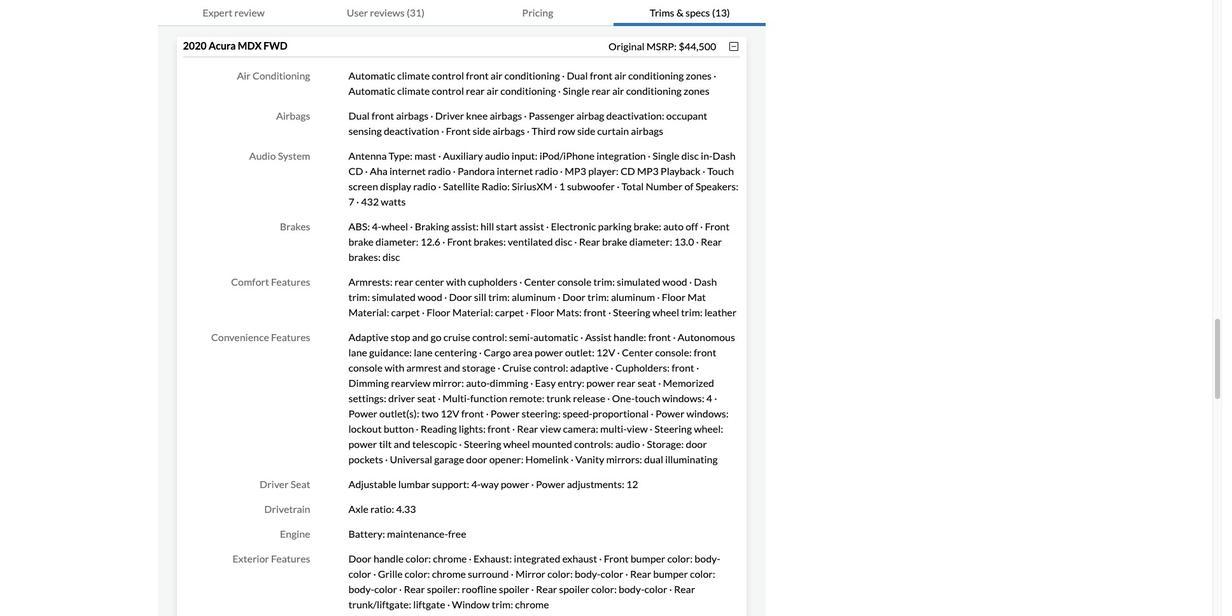 Task type: locate. For each thing, give the bounding box(es) containing it.
0 horizontal spatial side
[[473, 125, 491, 137]]

mounted
[[532, 438, 572, 450]]

view
[[540, 423, 561, 435], [627, 423, 648, 435]]

1 vertical spatial 12v
[[441, 407, 459, 420]]

1 horizontal spatial material:
[[453, 306, 493, 318]]

free
[[448, 528, 466, 540]]

chrome down the mirror
[[515, 598, 549, 611]]

assist:
[[451, 220, 479, 232]]

0 horizontal spatial with
[[385, 362, 405, 374]]

cruise
[[444, 331, 470, 343]]

1 horizontal spatial carpet
[[495, 306, 524, 318]]

center down abs: 4-wheel · braking assist: hill start assist · electronic parking brake: auto off · front brake diameter: 12.6 · front brakes: ventilated disc · rear brake diameter: 13.0 · rear brakes: disc
[[524, 276, 556, 288]]

brake
[[349, 236, 374, 248], [602, 236, 628, 248]]

2 carpet from the left
[[495, 306, 524, 318]]

1 side from the left
[[473, 125, 491, 137]]

driver left 'knee'
[[435, 110, 464, 122]]

1 spoiler from the left
[[499, 583, 529, 595]]

in-
[[701, 150, 713, 162]]

side down airbag
[[577, 125, 595, 137]]

steering up storage:
[[655, 423, 692, 435]]

trim:
[[594, 276, 615, 288], [349, 291, 370, 303], [488, 291, 510, 303], [588, 291, 609, 303], [681, 306, 703, 318], [492, 598, 513, 611]]

audio up mirrors:
[[615, 438, 640, 450]]

0 horizontal spatial internet
[[390, 165, 426, 177]]

diameter: down brake:
[[629, 236, 672, 248]]

driver seat
[[260, 478, 310, 490]]

0 vertical spatial console
[[558, 276, 592, 288]]

cargo
[[484, 346, 511, 358]]

1 vertical spatial 4-
[[471, 478, 481, 490]]

exhaust
[[562, 553, 597, 565]]

brakes: down the hill
[[474, 236, 506, 248]]

tab list containing expert review
[[158, 0, 766, 26]]

1 horizontal spatial diameter:
[[629, 236, 672, 248]]

aluminum
[[512, 291, 556, 303], [611, 291, 655, 303]]

power down function at the bottom
[[491, 407, 520, 420]]

msrp:
[[647, 40, 677, 52]]

audio inside the antenna type: mast · auxiliary audio input: ipod/iphone integration · single disc in-dash cd · aha internet radio · pandora internet radio · mp3 player: cd mp3 playback · touch screen display radio · satellite radio: siriusxm · 1 subwoofer · total number of speakers: 7 · 432 watts
[[485, 150, 510, 162]]

0 horizontal spatial cd
[[349, 165, 363, 177]]

dash inside armrests: rear center with cupholders · center console trim: simulated wood · dash trim: simulated wood · door sill trim: aluminum · door trim: aluminum · floor mat material: carpet · floor material: carpet · floor mats: front · steering wheel trim: leather
[[694, 276, 717, 288]]

1 horizontal spatial center
[[622, 346, 653, 358]]

cd up total
[[621, 165, 635, 177]]

armrests: rear center with cupholders · center console trim: simulated wood · dash trim: simulated wood · door sill trim: aluminum · door trim: aluminum · floor mat material: carpet · floor material: carpet · floor mats: front · steering wheel trim: leather
[[349, 276, 737, 318]]

off
[[686, 220, 698, 232]]

0 vertical spatial door
[[686, 438, 707, 450]]

console
[[558, 276, 592, 288], [349, 362, 383, 374]]

front up 'assist'
[[584, 306, 606, 318]]

wood
[[663, 276, 687, 288], [418, 291, 442, 303]]

1 vertical spatial steering
[[655, 423, 692, 435]]

front down the "autonomous"
[[694, 346, 717, 358]]

2 vertical spatial disc
[[383, 251, 400, 263]]

disc up armrests: on the top of page
[[383, 251, 400, 263]]

simulated up the handle:
[[617, 276, 661, 288]]

ratio:
[[371, 503, 394, 515]]

1 vertical spatial disc
[[555, 236, 573, 248]]

1 horizontal spatial driver
[[435, 110, 464, 122]]

color
[[349, 568, 371, 580], [601, 568, 624, 580], [374, 583, 397, 595], [645, 583, 667, 595]]

2 mp3 from the left
[[637, 165, 659, 177]]

0 vertical spatial simulated
[[617, 276, 661, 288]]

front inside door handle color: chrome · exhaust: integrated exhaust · front bumper color: body- color · grille color: chrome surround · mirror color: body-color · rear bumper color: body-color · rear spoiler: roofline spoiler · rear spoiler color: body-color · rear trunk/liftgate: liftgate · window trim: chrome
[[604, 553, 629, 565]]

view up mounted
[[540, 423, 561, 435]]

passenger
[[529, 110, 575, 122]]

steering
[[613, 306, 651, 318], [655, 423, 692, 435], [464, 438, 501, 450]]

with inside armrests: rear center with cupholders · center console trim: simulated wood · dash trim: simulated wood · door sill trim: aluminum · door trim: aluminum · floor mat material: carpet · floor material: carpet · floor mats: front · steering wheel trim: leather
[[446, 276, 466, 288]]

0 horizontal spatial simulated
[[372, 291, 416, 303]]

door down battery:
[[349, 553, 372, 565]]

reading
[[421, 423, 457, 435]]

and left go
[[412, 331, 429, 343]]

ventilated
[[508, 236, 553, 248]]

audio up pandora
[[485, 150, 510, 162]]

0 vertical spatial control
[[432, 69, 464, 81]]

control: up easy
[[534, 362, 568, 374]]

0 horizontal spatial material:
[[349, 306, 389, 318]]

dash up mat
[[694, 276, 717, 288]]

mirror:
[[433, 377, 464, 389]]

chrome
[[433, 553, 467, 565], [432, 568, 466, 580], [515, 598, 549, 611]]

1 vertical spatial features
[[271, 331, 310, 343]]

cd up screen
[[349, 165, 363, 177]]

1 horizontal spatial console
[[558, 276, 592, 288]]

battery: maintenance-free
[[349, 528, 466, 540]]

subwoofer
[[567, 180, 615, 192]]

1 horizontal spatial wood
[[663, 276, 687, 288]]

single inside automatic climate control front air conditioning · dual front air conditioning zones · automatic climate control rear air conditioning · single rear air conditioning zones
[[563, 85, 590, 97]]

center
[[415, 276, 444, 288]]

2 horizontal spatial disc
[[682, 150, 699, 162]]

adjustable lumbar support: 4-way power · power adjustments: 12
[[349, 478, 638, 490]]

1 vertical spatial climate
[[397, 85, 430, 97]]

dual up airbag
[[567, 69, 588, 81]]

1 aluminum from the left
[[512, 291, 556, 303]]

3 features from the top
[[271, 553, 310, 565]]

view down proportional
[[627, 423, 648, 435]]

1 brake from the left
[[349, 236, 374, 248]]

of
[[685, 180, 694, 192]]

lane up armrest
[[414, 346, 433, 358]]

disc left in-
[[682, 150, 699, 162]]

1 vertical spatial simulated
[[372, 291, 416, 303]]

opener:
[[489, 453, 524, 465]]

audio
[[249, 150, 276, 162]]

1 horizontal spatial brake
[[602, 236, 628, 248]]

and down the button
[[394, 438, 410, 450]]

console up mats:
[[558, 276, 592, 288]]

front inside dual front airbags · driver knee airbags · passenger airbag deactivation: occupant sensing deactivation · front side airbags · third row side curtain airbags
[[446, 125, 471, 137]]

0 vertical spatial disc
[[682, 150, 699, 162]]

watts
[[381, 195, 406, 208]]

seat
[[638, 377, 656, 389], [417, 392, 436, 404]]

1 vertical spatial driver
[[260, 478, 289, 490]]

brakes:
[[474, 236, 506, 248], [349, 251, 381, 263]]

features right convenience
[[271, 331, 310, 343]]

door right garage
[[466, 453, 487, 465]]

wood down 13.0
[[663, 276, 687, 288]]

disc inside the antenna type: mast · auxiliary audio input: ipod/iphone integration · single disc in-dash cd · aha internet radio · pandora internet radio · mp3 player: cd mp3 playback · touch screen display radio · satellite radio: siriusxm · 1 subwoofer · total number of speakers: 7 · 432 watts
[[682, 150, 699, 162]]

windows: up wheel:
[[687, 407, 729, 420]]

simulated down armrests: on the top of page
[[372, 291, 416, 303]]

0 horizontal spatial diameter:
[[376, 236, 419, 248]]

0 vertical spatial zones
[[686, 69, 712, 81]]

0 vertical spatial wood
[[663, 276, 687, 288]]

conditioning up deactivation:
[[626, 85, 682, 97]]

1 mp3 from the left
[[565, 165, 586, 177]]

2 climate from the top
[[397, 85, 430, 97]]

seat
[[291, 478, 310, 490]]

minus square image
[[728, 41, 741, 52]]

12v down 'assist'
[[597, 346, 615, 358]]

0 horizontal spatial dual
[[349, 110, 370, 122]]

rear up the one-
[[617, 377, 636, 389]]

brake down abs:
[[349, 236, 374, 248]]

1 lane from the left
[[349, 346, 367, 358]]

door
[[686, 438, 707, 450], [466, 453, 487, 465]]

0 horizontal spatial wheel
[[381, 220, 408, 232]]

0 horizontal spatial door
[[466, 453, 487, 465]]

1 vertical spatial dual
[[349, 110, 370, 122]]

1 horizontal spatial dual
[[567, 69, 588, 81]]

4-
[[372, 220, 381, 232], [471, 478, 481, 490]]

1 horizontal spatial 12v
[[597, 346, 615, 358]]

rear left center
[[395, 276, 413, 288]]

wood down center
[[418, 291, 442, 303]]

dual up sensing
[[349, 110, 370, 122]]

0 vertical spatial automatic
[[349, 69, 395, 81]]

0 horizontal spatial center
[[524, 276, 556, 288]]

0 vertical spatial wheel
[[381, 220, 408, 232]]

front down 'knee'
[[446, 125, 471, 137]]

internet down input:
[[497, 165, 533, 177]]

touch
[[635, 392, 660, 404]]

steering down lights:
[[464, 438, 501, 450]]

reviews
[[370, 6, 405, 18]]

control: up cargo
[[472, 331, 507, 343]]

spoiler down exhaust
[[559, 583, 590, 595]]

disc
[[682, 150, 699, 162], [555, 236, 573, 248], [383, 251, 400, 263]]

1 horizontal spatial lane
[[414, 346, 433, 358]]

2 horizontal spatial floor
[[662, 291, 686, 303]]

1 vertical spatial and
[[444, 362, 460, 374]]

adjustments:
[[567, 478, 625, 490]]

2 automatic from the top
[[349, 85, 395, 97]]

4
[[707, 392, 713, 404]]

material: down sill
[[453, 306, 493, 318]]

screen
[[349, 180, 378, 192]]

1 vertical spatial control:
[[534, 362, 568, 374]]

1 horizontal spatial 4-
[[471, 478, 481, 490]]

seat up two
[[417, 392, 436, 404]]

1 horizontal spatial control:
[[534, 362, 568, 374]]

1 vertical spatial bumper
[[653, 568, 688, 580]]

0 horizontal spatial brake
[[349, 236, 374, 248]]

&
[[677, 6, 684, 18]]

2 features from the top
[[271, 331, 310, 343]]

driver left seat
[[260, 478, 289, 490]]

0 horizontal spatial lane
[[349, 346, 367, 358]]

brakes
[[280, 220, 310, 232]]

0 vertical spatial 12v
[[597, 346, 615, 358]]

1 features from the top
[[271, 276, 310, 288]]

conditioning up passenger
[[505, 69, 560, 81]]

1 automatic from the top
[[349, 69, 395, 81]]

brake down parking
[[602, 236, 628, 248]]

floor left mats:
[[531, 306, 555, 318]]

and up mirror: at the bottom of the page
[[444, 362, 460, 374]]

0 vertical spatial bumper
[[631, 553, 666, 565]]

single up airbag
[[563, 85, 590, 97]]

1 horizontal spatial side
[[577, 125, 595, 137]]

comfort features
[[231, 276, 310, 288]]

with right center
[[446, 276, 466, 288]]

handle
[[374, 553, 404, 565]]

zones
[[686, 69, 712, 81], [684, 85, 710, 97]]

carpet
[[391, 306, 420, 318], [495, 306, 524, 318]]

dash up touch
[[713, 150, 736, 162]]

front right exhaust
[[604, 553, 629, 565]]

center
[[524, 276, 556, 288], [622, 346, 653, 358]]

trims
[[650, 6, 675, 18]]

1 horizontal spatial aluminum
[[611, 291, 655, 303]]

body-
[[695, 553, 721, 565], [575, 568, 601, 580], [349, 583, 374, 595], [619, 583, 645, 595]]

lane
[[349, 346, 367, 358], [414, 346, 433, 358]]

tab list
[[158, 0, 766, 26]]

material: up "adaptive"
[[349, 306, 389, 318]]

2 side from the left
[[577, 125, 595, 137]]

features right "comfort"
[[271, 276, 310, 288]]

original
[[609, 40, 645, 52]]

integration
[[597, 150, 646, 162]]

centering
[[435, 346, 477, 358]]

1 cd from the left
[[349, 165, 363, 177]]

airbags up deactivation
[[396, 110, 429, 122]]

1 internet from the left
[[390, 165, 426, 177]]

1 horizontal spatial steering
[[613, 306, 651, 318]]

0 vertical spatial dash
[[713, 150, 736, 162]]

1 vertical spatial dash
[[694, 276, 717, 288]]

radio right display on the top left of page
[[413, 180, 436, 192]]

and
[[412, 331, 429, 343], [444, 362, 460, 374], [394, 438, 410, 450]]

side down 'knee'
[[473, 125, 491, 137]]

brakes: up armrests: on the top of page
[[349, 251, 381, 263]]

0 horizontal spatial aluminum
[[512, 291, 556, 303]]

0 vertical spatial with
[[446, 276, 466, 288]]

with down guidance:
[[385, 362, 405, 374]]

go
[[431, 331, 442, 343]]

1 horizontal spatial mp3
[[637, 165, 659, 177]]

wheel
[[381, 220, 408, 232], [653, 306, 679, 318], [503, 438, 530, 450]]

1 horizontal spatial spoiler
[[559, 583, 590, 595]]

audio inside adaptive stop and go cruise control: semi-automatic · assist handle: front · autonomous lane guidance: lane centering · cargo area power outlet: 12v · center console: front console with armrest and storage · cruise control: adaptive · cupholders: front · dimming rearview mirror: auto-dimming · easy entry: power rear seat · memorized settings: driver seat · multi-function remote: trunk release · one-touch windows: 4 · power outlet(s): two 12v front · power steering: speed-proportional · power windows: lockout button · reading lights: front · rear view camera: multi-view · steering wheel: power tilt and telescopic · steering wheel mounted controls: audio · storage: door pockets · universal garage door opener: homelink · vanity mirrors: dual illuminating
[[615, 438, 640, 450]]

0 vertical spatial 4-
[[372, 220, 381, 232]]

2 vertical spatial features
[[271, 553, 310, 565]]

2 vertical spatial wheel
[[503, 438, 530, 450]]

carpet up semi-
[[495, 306, 524, 318]]

2 vertical spatial chrome
[[515, 598, 549, 611]]

12v down 'multi-'
[[441, 407, 459, 420]]

battery:
[[349, 528, 385, 540]]

features for comfort features
[[271, 276, 310, 288]]

adjustable
[[349, 478, 396, 490]]

air conditioning
[[237, 69, 310, 81]]

audio system
[[249, 150, 310, 162]]

aluminum up the handle:
[[611, 291, 655, 303]]

0 horizontal spatial console
[[349, 362, 383, 374]]

door left sill
[[449, 291, 472, 303]]

0 vertical spatial seat
[[638, 377, 656, 389]]

1 vertical spatial console
[[349, 362, 383, 374]]

mirrors:
[[606, 453, 642, 465]]

1 climate from the top
[[397, 69, 430, 81]]

airbags right 'knee'
[[490, 110, 522, 122]]

aluminum up semi-
[[512, 291, 556, 303]]

1 vertical spatial center
[[622, 346, 653, 358]]

2 lane from the left
[[414, 346, 433, 358]]

lane down "adaptive"
[[349, 346, 367, 358]]

mp3 up total
[[637, 165, 659, 177]]

abs: 4-wheel · braking assist: hill start assist · electronic parking brake: auto off · front brake diameter: 12.6 · front brakes: ventilated disc · rear brake diameter: 13.0 · rear brakes: disc
[[349, 220, 730, 263]]

4- right abs:
[[372, 220, 381, 232]]

side
[[473, 125, 491, 137], [577, 125, 595, 137]]

steering up the handle:
[[613, 306, 651, 318]]

seat up touch
[[638, 377, 656, 389]]

features for exterior features
[[271, 553, 310, 565]]

1 horizontal spatial brakes:
[[474, 236, 506, 248]]

sill
[[474, 291, 486, 303]]

air
[[491, 69, 503, 81], [615, 69, 627, 81], [487, 85, 499, 97], [612, 85, 624, 97]]

tilt
[[379, 438, 392, 450]]

single up playback
[[653, 150, 680, 162]]

airbags
[[396, 110, 429, 122], [490, 110, 522, 122], [493, 125, 525, 137], [631, 125, 664, 137]]

chrome down free
[[433, 553, 467, 565]]

rear inside armrests: rear center with cupholders · center console trim: simulated wood · dash trim: simulated wood · door sill trim: aluminum · door trim: aluminum · floor mat material: carpet · floor material: carpet · floor mats: front · steering wheel trim: leather
[[395, 276, 413, 288]]

player:
[[588, 165, 619, 177]]

0 horizontal spatial brakes:
[[349, 251, 381, 263]]

windows: down memorized
[[662, 392, 705, 404]]

cupholders
[[468, 276, 518, 288]]

wheel down watts
[[381, 220, 408, 232]]

wheel inside adaptive stop and go cruise control: semi-automatic · assist handle: front · autonomous lane guidance: lane centering · cargo area power outlet: 12v · center console: front console with armrest and storage · cruise control: adaptive · cupholders: front · dimming rearview mirror: auto-dimming · easy entry: power rear seat · memorized settings: driver seat · multi-function remote: trunk release · one-touch windows: 4 · power outlet(s): two 12v front · power steering: speed-proportional · power windows: lockout button · reading lights: front · rear view camera: multi-view · steering wheel: power tilt and telescopic · steering wheel mounted controls: audio · storage: door pockets · universal garage door opener: homelink · vanity mirrors: dual illuminating
[[503, 438, 530, 450]]

0 vertical spatial steering
[[613, 306, 651, 318]]

0 horizontal spatial control:
[[472, 331, 507, 343]]

automatic climate control front air conditioning · dual front air conditioning zones · automatic climate control rear air conditioning · single rear air conditioning zones
[[349, 69, 717, 97]]

0 vertical spatial dual
[[567, 69, 588, 81]]

touch
[[708, 165, 734, 177]]

conditioning
[[505, 69, 560, 81], [628, 69, 684, 81], [501, 85, 556, 97], [626, 85, 682, 97]]

0 horizontal spatial seat
[[417, 392, 436, 404]]

number
[[646, 180, 683, 192]]

grille
[[378, 568, 403, 580]]

antenna type: mast · auxiliary audio input: ipod/iphone integration · single disc in-dash cd · aha internet radio · pandora internet radio · mp3 player: cd mp3 playback · touch screen display radio · satellite radio: siriusxm · 1 subwoofer · total number of speakers: 7 · 432 watts
[[349, 150, 739, 208]]

1 horizontal spatial door
[[449, 291, 472, 303]]

1 horizontal spatial single
[[653, 150, 680, 162]]

review
[[234, 6, 265, 18]]

1 vertical spatial control
[[432, 85, 464, 97]]

door up mats:
[[563, 291, 586, 303]]

internet down type:
[[390, 165, 426, 177]]

0 horizontal spatial door
[[349, 553, 372, 565]]

radio:
[[482, 180, 510, 192]]

2 material: from the left
[[453, 306, 493, 318]]

diameter:
[[376, 236, 419, 248], [629, 236, 672, 248]]

0 horizontal spatial view
[[540, 423, 561, 435]]

auto
[[664, 220, 684, 232]]

auto-
[[466, 377, 490, 389]]

1 vertical spatial brakes:
[[349, 251, 381, 263]]

1 vertical spatial windows:
[[687, 407, 729, 420]]

4- right support: at the left bottom
[[471, 478, 481, 490]]

front inside dual front airbags · driver knee airbags · passenger airbag deactivation: occupant sensing deactivation · front side airbags · third row side curtain airbags
[[372, 110, 394, 122]]

1 horizontal spatial with
[[446, 276, 466, 288]]

0 horizontal spatial spoiler
[[499, 583, 529, 595]]

1 horizontal spatial simulated
[[617, 276, 661, 288]]

1 horizontal spatial and
[[412, 331, 429, 343]]

0 vertical spatial single
[[563, 85, 590, 97]]

zones down $44,500
[[686, 69, 712, 81]]

0 horizontal spatial single
[[563, 85, 590, 97]]

·
[[562, 69, 565, 81], [714, 69, 717, 81], [558, 85, 561, 97], [431, 110, 433, 122], [524, 110, 527, 122], [441, 125, 444, 137], [527, 125, 530, 137], [438, 150, 441, 162], [648, 150, 651, 162], [365, 165, 368, 177], [453, 165, 456, 177], [560, 165, 563, 177], [703, 165, 706, 177], [438, 180, 441, 192], [555, 180, 557, 192], [617, 180, 620, 192], [356, 195, 359, 208], [410, 220, 413, 232], [546, 220, 549, 232], [700, 220, 703, 232], [442, 236, 445, 248], [575, 236, 577, 248], [696, 236, 699, 248], [520, 276, 522, 288], [689, 276, 692, 288], [444, 291, 447, 303], [558, 291, 561, 303], [657, 291, 660, 303], [422, 306, 425, 318], [526, 306, 529, 318], [608, 306, 611, 318], [580, 331, 583, 343], [673, 331, 676, 343], [479, 346, 482, 358], [617, 346, 620, 358], [498, 362, 501, 374], [611, 362, 614, 374], [696, 362, 699, 374], [530, 377, 533, 389], [658, 377, 661, 389], [438, 392, 441, 404], [607, 392, 610, 404], [714, 392, 717, 404], [486, 407, 489, 420], [651, 407, 654, 420], [416, 423, 419, 435], [512, 423, 515, 435], [650, 423, 653, 435], [459, 438, 462, 450], [642, 438, 645, 450], [385, 453, 388, 465], [571, 453, 574, 465], [531, 478, 534, 490], [469, 553, 472, 565], [599, 553, 602, 565], [373, 568, 376, 580], [511, 568, 514, 580], [626, 568, 628, 580], [399, 583, 402, 595], [531, 583, 534, 595], [669, 583, 672, 595], [447, 598, 450, 611]]

1 view from the left
[[540, 423, 561, 435]]

1
[[559, 180, 565, 192]]

audio
[[485, 150, 510, 162], [615, 438, 640, 450]]

features for convenience features
[[271, 331, 310, 343]]



Task type: describe. For each thing, give the bounding box(es) containing it.
front up lights:
[[461, 407, 484, 420]]

power down adaptive
[[587, 377, 615, 389]]

curtain
[[597, 125, 629, 137]]

2020 acura mdx fwd
[[183, 39, 288, 52]]

wheel inside abs: 4-wheel · braking assist: hill start assist · electronic parking brake: auto off · front brake diameter: 12.6 · front brakes: ventilated disc · rear brake diameter: 13.0 · rear brakes: disc
[[381, 220, 408, 232]]

air up 'knee'
[[487, 85, 499, 97]]

wheel:
[[694, 423, 723, 435]]

single inside the antenna type: mast · auxiliary audio input: ipod/iphone integration · single disc in-dash cd · aha internet radio · pandora internet radio · mp3 player: cd mp3 playback · touch screen display radio · satellite radio: siriusxm · 1 subwoofer · total number of speakers: 7 · 432 watts
[[653, 150, 680, 162]]

wheel inside armrests: rear center with cupholders · center console trim: simulated wood · dash trim: simulated wood · door sill trim: aluminum · door trim: aluminum · floor mat material: carpet · floor material: carpet · floor mats: front · steering wheel trim: leather
[[653, 306, 679, 318]]

pricing tab
[[462, 0, 614, 26]]

knee
[[466, 110, 488, 122]]

with inside adaptive stop and go cruise control: semi-automatic · assist handle: front · autonomous lane guidance: lane centering · cargo area power outlet: 12v · center console: front console with armrest and storage · cruise control: adaptive · cupholders: front · dimming rearview mirror: auto-dimming · easy entry: power rear seat · memorized settings: driver seat · multi-function remote: trunk release · one-touch windows: 4 · power outlet(s): two 12v front · power steering: speed-proportional · power windows: lockout button · reading lights: front · rear view camera: multi-view · steering wheel: power tilt and telescopic · steering wheel mounted controls: audio · storage: door pockets · universal garage door opener: homelink · vanity mirrors: dual illuminating
[[385, 362, 405, 374]]

power right way
[[501, 478, 529, 490]]

storage
[[462, 362, 496, 374]]

airbags down deactivation:
[[631, 125, 664, 137]]

antenna
[[349, 150, 387, 162]]

2 aluminum from the left
[[611, 291, 655, 303]]

1 vertical spatial door
[[466, 453, 487, 465]]

1 carpet from the left
[[391, 306, 420, 318]]

2 view from the left
[[627, 423, 648, 435]]

front down original
[[590, 69, 613, 81]]

adaptive stop and go cruise control: semi-automatic · assist handle: front · autonomous lane guidance: lane centering · cargo area power outlet: 12v · center console: front console with armrest and storage · cruise control: adaptive · cupholders: front · dimming rearview mirror: auto-dimming · easy entry: power rear seat · memorized settings: driver seat · multi-function remote: trunk release · one-touch windows: 4 · power outlet(s): two 12v front · power steering: speed-proportional · power windows: lockout button · reading lights: front · rear view camera: multi-view · steering wheel: power tilt and telescopic · steering wheel mounted controls: audio · storage: door pockets · universal garage door opener: homelink · vanity mirrors: dual illuminating
[[349, 331, 735, 465]]

center inside armrests: rear center with cupholders · center console trim: simulated wood · dash trim: simulated wood · door sill trim: aluminum · door trim: aluminum · floor mat material: carpet · floor material: carpet · floor mats: front · steering wheel trim: leather
[[524, 276, 556, 288]]

steering inside armrests: rear center with cupholders · center console trim: simulated wood · dash trim: simulated wood · door sill trim: aluminum · door trim: aluminum · floor mat material: carpet · floor material: carpet · floor mats: front · steering wheel trim: leather
[[613, 306, 651, 318]]

armrests:
[[349, 276, 393, 288]]

deactivation:
[[606, 110, 665, 122]]

exhaust:
[[474, 553, 512, 565]]

dual inside dual front airbags · driver knee airbags · passenger airbag deactivation: occupant sensing deactivation · front side airbags · third row side curtain airbags
[[349, 110, 370, 122]]

(31)
[[407, 6, 425, 18]]

front right 'off'
[[705, 220, 730, 232]]

electronic
[[551, 220, 596, 232]]

0 vertical spatial control:
[[472, 331, 507, 343]]

1 diameter: from the left
[[376, 236, 419, 248]]

exterior features
[[233, 553, 310, 565]]

1 vertical spatial chrome
[[432, 568, 466, 580]]

1 vertical spatial zones
[[684, 85, 710, 97]]

2 vertical spatial and
[[394, 438, 410, 450]]

mast
[[415, 150, 436, 162]]

door inside door handle color: chrome · exhaust: integrated exhaust · front bumper color: body- color · grille color: chrome surround · mirror color: body-color · rear bumper color: body-color · rear spoiler: roofline spoiler · rear spoiler color: body-color · rear trunk/liftgate: liftgate · window trim: chrome
[[349, 553, 372, 565]]

12
[[627, 478, 638, 490]]

power down touch
[[656, 407, 685, 420]]

conditioning up dual front airbags · driver knee airbags · passenger airbag deactivation: occupant sensing deactivation · front side airbags · third row side curtain airbags
[[501, 85, 556, 97]]

2 horizontal spatial door
[[563, 291, 586, 303]]

remote:
[[510, 392, 545, 404]]

0 horizontal spatial floor
[[427, 306, 451, 318]]

console:
[[655, 346, 692, 358]]

2 cd from the left
[[621, 165, 635, 177]]

0 horizontal spatial 12v
[[441, 407, 459, 420]]

cupholders:
[[616, 362, 670, 374]]

air up deactivation:
[[612, 85, 624, 97]]

camera:
[[563, 423, 598, 435]]

adaptive
[[349, 331, 389, 343]]

proportional
[[593, 407, 649, 420]]

expert review tab
[[158, 0, 310, 26]]

convenience
[[211, 331, 269, 343]]

convenience features
[[211, 331, 310, 343]]

spoiler:
[[427, 583, 460, 595]]

rear inside adaptive stop and go cruise control: semi-automatic · assist handle: front · autonomous lane guidance: lane centering · cargo area power outlet: 12v · center console: front console with armrest and storage · cruise control: adaptive · cupholders: front · dimming rearview mirror: auto-dimming · easy entry: power rear seat · memorized settings: driver seat · multi-function remote: trunk release · one-touch windows: 4 · power outlet(s): two 12v front · power steering: speed-proportional · power windows: lockout button · reading lights: front · rear view camera: multi-view · steering wheel: power tilt and telescopic · steering wheel mounted controls: audio · storage: door pockets · universal garage door opener: homelink · vanity mirrors: dual illuminating
[[517, 423, 538, 435]]

13.0
[[674, 236, 694, 248]]

vanity
[[576, 453, 604, 465]]

rear inside adaptive stop and go cruise control: semi-automatic · assist handle: front · autonomous lane guidance: lane centering · cargo area power outlet: 12v · center console: front console with armrest and storage · cruise control: adaptive · cupholders: front · dimming rearview mirror: auto-dimming · easy entry: power rear seat · memorized settings: driver seat · multi-function remote: trunk release · one-touch windows: 4 · power outlet(s): two 12v front · power steering: speed-proportional · power windows: lockout button · reading lights: front · rear view camera: multi-view · steering wheel: power tilt and telescopic · steering wheel mounted controls: audio · storage: door pockets · universal garage door opener: homelink · vanity mirrors: dual illuminating
[[617, 377, 636, 389]]

cruise
[[502, 362, 532, 374]]

front up 'knee'
[[466, 69, 489, 81]]

semi-
[[509, 331, 534, 343]]

axle
[[349, 503, 369, 515]]

trunk/liftgate:
[[349, 598, 411, 611]]

console inside armrests: rear center with cupholders · center console trim: simulated wood · dash trim: simulated wood · door sill trim: aluminum · door trim: aluminum · floor mat material: carpet · floor material: carpet · floor mats: front · steering wheel trim: leather
[[558, 276, 592, 288]]

0 horizontal spatial wood
[[418, 291, 442, 303]]

pandora
[[458, 165, 495, 177]]

air up dual front airbags · driver knee airbags · passenger airbag deactivation: occupant sensing deactivation · front side airbags · third row side curtain airbags
[[491, 69, 503, 81]]

driver inside dual front airbags · driver knee airbags · passenger airbag deactivation: occupant sensing deactivation · front side airbags · third row side curtain airbags
[[435, 110, 464, 122]]

2 brake from the left
[[602, 236, 628, 248]]

system
[[278, 150, 310, 162]]

window
[[452, 598, 490, 611]]

1 horizontal spatial disc
[[555, 236, 573, 248]]

parking
[[598, 220, 632, 232]]

front up memorized
[[672, 362, 695, 374]]

2 diameter: from the left
[[629, 236, 672, 248]]

$44,500
[[679, 40, 716, 52]]

radio up siriusxm
[[535, 165, 558, 177]]

user reviews (31)
[[347, 6, 425, 18]]

autonomous
[[678, 331, 735, 343]]

rearview
[[391, 377, 431, 389]]

trim: inside door handle color: chrome · exhaust: integrated exhaust · front bumper color: body- color · grille color: chrome surround · mirror color: body-color · rear bumper color: body-color · rear spoiler: roofline spoiler · rear spoiler color: body-color · rear trunk/liftgate: liftgate · window trim: chrome
[[492, 598, 513, 611]]

sensing
[[349, 125, 382, 137]]

surround
[[468, 568, 509, 580]]

assist
[[585, 331, 612, 343]]

front up console:
[[648, 331, 671, 343]]

area
[[513, 346, 533, 358]]

multi-
[[600, 423, 627, 435]]

playback
[[661, 165, 701, 177]]

front inside armrests: rear center with cupholders · center console trim: simulated wood · dash trim: simulated wood · door sill trim: aluminum · door trim: aluminum · floor mat material: carpet · floor material: carpet · floor mats: front · steering wheel trim: leather
[[584, 306, 606, 318]]

1 control from the top
[[432, 69, 464, 81]]

user reviews (31) tab
[[310, 0, 462, 26]]

power down the homelink
[[536, 478, 565, 490]]

0 horizontal spatial disc
[[383, 251, 400, 263]]

dual inside automatic climate control front air conditioning · dual front air conditioning zones · automatic climate control rear air conditioning · single rear air conditioning zones
[[567, 69, 588, 81]]

driver
[[388, 392, 415, 404]]

airbags up input:
[[493, 125, 525, 137]]

2 internet from the left
[[497, 165, 533, 177]]

rear up 'knee'
[[466, 85, 485, 97]]

power up lockout
[[349, 407, 378, 420]]

air down original
[[615, 69, 627, 81]]

1 material: from the left
[[349, 306, 389, 318]]

front down the assist:
[[447, 236, 472, 248]]

0 horizontal spatial steering
[[464, 438, 501, 450]]

start
[[496, 220, 518, 232]]

4- inside abs: 4-wheel · braking assist: hill start assist · electronic parking brake: auto off · front brake diameter: 12.6 · front brakes: ventilated disc · rear brake diameter: 13.0 · rear brakes: disc
[[372, 220, 381, 232]]

2 horizontal spatial and
[[444, 362, 460, 374]]

1 horizontal spatial floor
[[531, 306, 555, 318]]

release
[[573, 392, 606, 404]]

auxiliary
[[443, 150, 483, 162]]

total
[[622, 180, 644, 192]]

2020
[[183, 39, 207, 52]]

1 vertical spatial seat
[[417, 392, 436, 404]]

pockets
[[349, 453, 383, 465]]

memorized
[[663, 377, 714, 389]]

expert
[[203, 6, 232, 18]]

speakers:
[[696, 180, 739, 192]]

dimming
[[490, 377, 529, 389]]

original msrp: $44,500
[[609, 40, 716, 52]]

0 vertical spatial and
[[412, 331, 429, 343]]

two
[[421, 407, 439, 420]]

0 vertical spatial windows:
[[662, 392, 705, 404]]

2 control from the top
[[432, 85, 464, 97]]

dash inside the antenna type: mast · auxiliary audio input: ipod/iphone integration · single disc in-dash cd · aha internet radio · pandora internet radio · mp3 player: cd mp3 playback · touch screen display radio · satellite radio: siriusxm · 1 subwoofer · total number of speakers: 7 · 432 watts
[[713, 150, 736, 162]]

stop
[[391, 331, 410, 343]]

liftgate
[[413, 598, 445, 611]]

2 horizontal spatial steering
[[655, 423, 692, 435]]

0 vertical spatial brakes:
[[474, 236, 506, 248]]

radio down mast
[[428, 165, 451, 177]]

0 horizontal spatial driver
[[260, 478, 289, 490]]

lights:
[[459, 423, 486, 435]]

2 spoiler from the left
[[559, 583, 590, 595]]

hill
[[481, 220, 494, 232]]

airbags
[[276, 110, 310, 122]]

mdx
[[238, 39, 262, 52]]

comfort
[[231, 276, 269, 288]]

row
[[558, 125, 575, 137]]

telescopic
[[412, 438, 457, 450]]

0 vertical spatial chrome
[[433, 553, 467, 565]]

conditioning down msrp:
[[628, 69, 684, 81]]

trims & specs (13) tab
[[614, 0, 766, 26]]

expert review
[[203, 6, 265, 18]]

dual front airbags · driver knee airbags · passenger airbag deactivation: occupant sensing deactivation · front side airbags · third row side curtain airbags
[[349, 110, 708, 137]]

braking
[[415, 220, 449, 232]]

center inside adaptive stop and go cruise control: semi-automatic · assist handle: front · autonomous lane guidance: lane centering · cargo area power outlet: 12v · center console: front console with armrest and storage · cruise control: adaptive · cupholders: front · dimming rearview mirror: auto-dimming · easy entry: power rear seat · memorized settings: driver seat · multi-function remote: trunk release · one-touch windows: 4 · power outlet(s): two 12v front · power steering: speed-proportional · power windows: lockout button · reading lights: front · rear view camera: multi-view · steering wheel: power tilt and telescopic · steering wheel mounted controls: audio · storage: door pockets · universal garage door opener: homelink · vanity mirrors: dual illuminating
[[622, 346, 653, 358]]

rear up airbag
[[592, 85, 610, 97]]

storage:
[[647, 438, 684, 450]]

door handle color: chrome · exhaust: integrated exhaust · front bumper color: body- color · grille color: chrome surround · mirror color: body-color · rear bumper color: body-color · rear spoiler: roofline spoiler · rear spoiler color: body-color · rear trunk/liftgate: liftgate · window trim: chrome
[[349, 553, 721, 611]]

power down automatic
[[535, 346, 563, 358]]

front right lights:
[[488, 423, 510, 435]]

(13)
[[712, 6, 730, 18]]

controls:
[[574, 438, 614, 450]]

one-
[[612, 392, 635, 404]]

airbag
[[577, 110, 605, 122]]

1 horizontal spatial seat
[[638, 377, 656, 389]]

third
[[532, 125, 556, 137]]

trims & specs (13)
[[650, 6, 730, 18]]

power down lockout
[[349, 438, 377, 450]]

trunk
[[547, 392, 571, 404]]

1 horizontal spatial door
[[686, 438, 707, 450]]

console inside adaptive stop and go cruise control: semi-automatic · assist handle: front · autonomous lane guidance: lane centering · cargo area power outlet: 12v · center console: front console with armrest and storage · cruise control: adaptive · cupholders: front · dimming rearview mirror: auto-dimming · easy entry: power rear seat · memorized settings: driver seat · multi-function remote: trunk release · one-touch windows: 4 · power outlet(s): two 12v front · power steering: speed-proportional · power windows: lockout button · reading lights: front · rear view camera: multi-view · steering wheel: power tilt and telescopic · steering wheel mounted controls: audio · storage: door pockets · universal garage door opener: homelink · vanity mirrors: dual illuminating
[[349, 362, 383, 374]]



Task type: vqa. For each thing, say whether or not it's contained in the screenshot.
conditioning
yes



